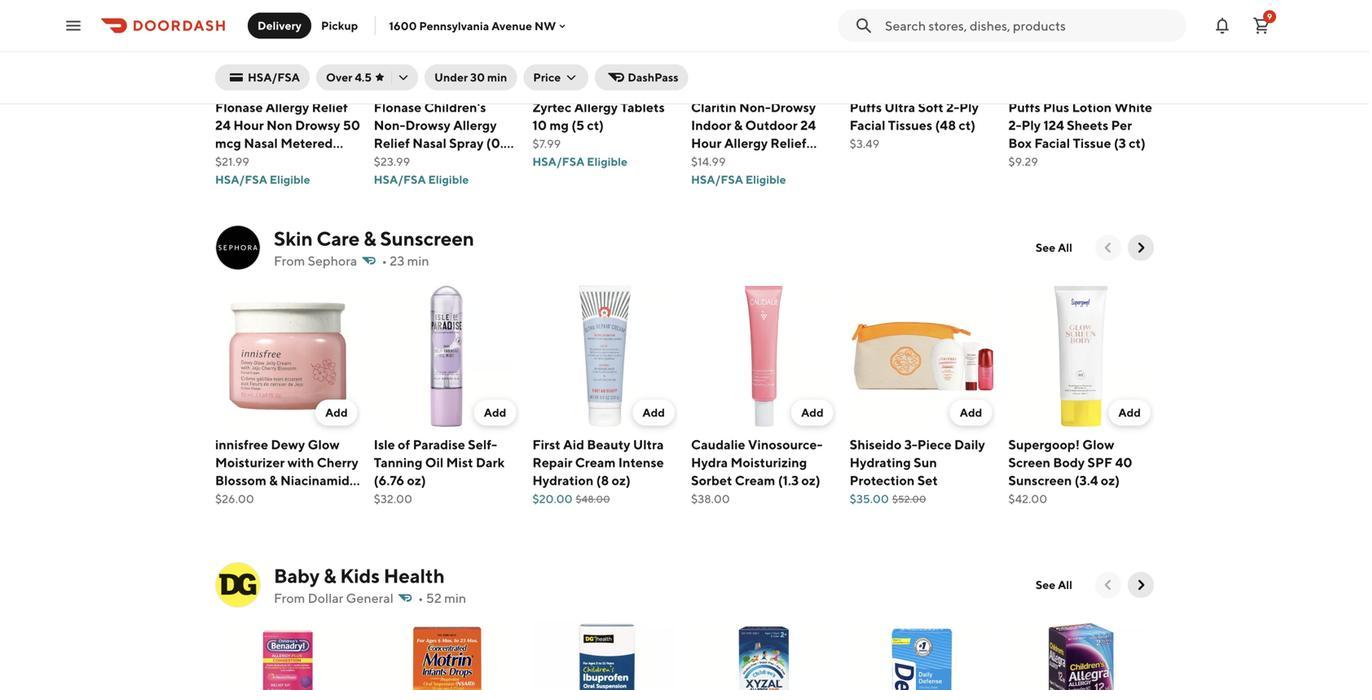 Task type: describe. For each thing, give the bounding box(es) containing it.
drowsy inside "flonase children's non-drowsy allergy relief nasal spray (0.38 oz)"
[[405, 117, 451, 133]]

oz) inside caudalie vinosource- hydra moisturizing sorbet cream (1.3 oz) $38.00
[[801, 473, 820, 488]]

shiseido 3-piece daily hydrating sun protection set $35.00 $52.00
[[850, 437, 985, 506]]

$21.99
[[215, 155, 249, 168]]

first aid beauty ultra repair cream intense hydration (8 oz) image
[[532, 284, 678, 429]]

$26.00
[[215, 492, 254, 506]]

oz) inside first aid beauty ultra repair cream intense hydration (8 oz) $20.00 $48.00
[[612, 473, 631, 488]]

& inside claritin non-drowsy indoor & outdoor 24 hour allergy relief tablets (10 ct)
[[734, 117, 743, 133]]

skin
[[274, 227, 313, 250]]

dewy
[[271, 437, 305, 452]]

metered
[[281, 135, 333, 151]]

moisturizer
[[215, 455, 285, 470]]

sephora
[[308, 253, 357, 269]]

hsa/fsa inside zyrtec allergy tablets 10 mg (5 ct) $7.99 hsa/fsa eligible
[[532, 155, 585, 168]]

dashpass
[[628, 70, 678, 84]]

claritin
[[691, 100, 736, 115]]

add for first aid beauty ultra repair cream intense hydration (8 oz)
[[642, 406, 665, 419]]

$23.99
[[374, 155, 410, 168]]

1600 pennsylvania avenue nw
[[389, 19, 556, 32]]

(6.76
[[374, 473, 404, 488]]

min inside "button"
[[487, 70, 507, 84]]

4.5
[[355, 70, 372, 84]]

box
[[1008, 135, 1032, 151]]

self-
[[468, 437, 497, 452]]

protection
[[850, 473, 915, 488]]

over 4.5
[[326, 70, 372, 84]]

2- inside the puffs ultra soft 2-ply facial tissues (48 ct) $3.49
[[946, 100, 959, 115]]

relief inside flonase allergy relief 24 hour non drowsy 50 mcg nasal metered spray (72 ct)
[[312, 100, 348, 115]]

from for baby
[[274, 590, 305, 606]]

23
[[390, 253, 405, 269]]

tablets inside zyrtec allergy tablets 10 mg (5 ct) $7.99 hsa/fsa eligible
[[620, 100, 665, 115]]

see all link for skin care & sunscreen
[[1026, 235, 1082, 261]]

allergy inside zyrtec allergy tablets 10 mg (5 ct) $7.99 hsa/fsa eligible
[[574, 100, 618, 115]]

price button
[[523, 64, 589, 90]]

from for skin
[[274, 253, 305, 269]]

mcg
[[215, 135, 241, 151]]

caudalie vinosource- hydra moisturizing sorbet cream (1.3 oz) $38.00
[[691, 437, 823, 506]]

• for health
[[418, 590, 423, 606]]

allergy inside claritin non-drowsy indoor & outdoor 24 hour allergy relief tablets (10 ct)
[[724, 135, 768, 151]]

40
[[1115, 455, 1132, 470]]

nw
[[534, 19, 556, 32]]

mg
[[550, 117, 569, 133]]

add for isle of paradise self- tanning oil mist dark (6.76 oz)
[[484, 406, 506, 419]]

tanning
[[374, 455, 422, 470]]

hsa/fsa for claritin non-drowsy indoor & outdoor 24 hour allergy relief tablets (10 ct)
[[691, 173, 743, 186]]

flonase for 24
[[215, 100, 263, 115]]

open menu image
[[64, 16, 83, 35]]

previous button of carousel image
[[1100, 577, 1116, 593]]

cream for (8
[[575, 455, 616, 470]]

baby & kids health
[[274, 564, 445, 588]]

glow inside supergoop! glow screen body spf 40 sunscreen (3.4 oz) $42.00
[[1082, 437, 1114, 452]]

(8
[[596, 473, 609, 488]]

2- inside puffs plus lotion white 2-ply 124 sheets per box facial tissue (3 ct) $9.29
[[1008, 117, 1021, 133]]

nasal inside "flonase children's non-drowsy allergy relief nasal spray (0.38 oz)"
[[412, 135, 446, 151]]

repair
[[532, 455, 573, 470]]

hsa/fsa button
[[215, 64, 310, 90]]

hsa/fsa inside button
[[248, 70, 300, 84]]

add for shiseido 3-piece daily hydrating sun protection set
[[960, 406, 982, 419]]

intense
[[618, 455, 664, 470]]

care
[[317, 227, 360, 250]]

52
[[426, 590, 442, 606]]

$14.99
[[691, 155, 726, 168]]

zyrtec
[[532, 100, 572, 115]]

$20.00
[[532, 492, 573, 506]]

(0.38
[[486, 135, 519, 151]]

3-
[[904, 437, 917, 452]]

allergy inside flonase allergy relief 24 hour non drowsy 50 mcg nasal metered spray (72 ct)
[[266, 100, 309, 115]]

drowsy inside flonase allergy relief 24 hour non drowsy 50 mcg nasal metered spray (72 ct)
[[295, 117, 340, 133]]

• for sunscreen
[[382, 253, 387, 269]]

$21.99 hsa/fsa eligible
[[215, 155, 310, 186]]

relief inside "flonase children's non-drowsy allergy relief nasal spray (0.38 oz)"
[[374, 135, 410, 151]]

tissues
[[888, 117, 932, 133]]

under 30 min button
[[425, 64, 517, 90]]

hour inside flonase allergy relief 24 hour non drowsy 50 mcg nasal metered spray (72 ct)
[[233, 117, 264, 133]]

add for supergoop! glow screen body spf 40 sunscreen (3.4 oz)
[[1118, 406, 1141, 419]]

ultra inside first aid beauty ultra repair cream intense hydration (8 oz) $20.00 $48.00
[[633, 437, 664, 452]]

mist
[[446, 455, 473, 470]]

add for caudalie vinosource- hydra moisturizing sorbet cream (1.3 oz)
[[801, 406, 824, 419]]

ct) inside puffs plus lotion white 2-ply 124 sheets per box facial tissue (3 ct) $9.29
[[1129, 135, 1146, 151]]

spray inside "flonase children's non-drowsy allergy relief nasal spray (0.38 oz)"
[[449, 135, 484, 151]]

dollar
[[308, 590, 343, 606]]

hour inside claritin non-drowsy indoor & outdoor 24 hour allergy relief tablets (10 ct)
[[691, 135, 722, 151]]

& right care
[[363, 227, 376, 250]]

isle of paradise self-tanning oil mist dark (6.76 oz) image
[[374, 284, 519, 429]]

price
[[533, 70, 561, 84]]

(3
[[1114, 135, 1126, 151]]

supergoop! glow screen body spf 40 sunscreen (3.4 oz) $42.00
[[1008, 437, 1132, 506]]

allergy inside "flonase children's non-drowsy allergy relief nasal spray (0.38 oz)"
[[453, 117, 497, 133]]

(72
[[252, 153, 272, 169]]

puffs for ply
[[1008, 100, 1040, 115]]

innisfree dewy glow moisturizer with cherry blossom & niacinamide (1.69 oz)
[[215, 437, 358, 506]]

9 button
[[1245, 9, 1278, 42]]

shiseido 3-piece daily hydrating sun protection set image
[[850, 284, 995, 429]]

screen
[[1008, 455, 1050, 470]]

moisturizing
[[731, 455, 807, 470]]

general
[[346, 590, 394, 606]]

see all link for baby & kids health
[[1026, 572, 1082, 598]]

add for innisfree dewy glow moisturizer with cherry blossom & niacinamide (1.69 oz)
[[325, 406, 348, 419]]

1600 pennsylvania avenue nw button
[[389, 19, 569, 32]]

$52.00
[[892, 494, 926, 505]]

next button of carousel image
[[1133, 577, 1149, 593]]

ct) inside zyrtec allergy tablets 10 mg (5 ct) $7.99 hsa/fsa eligible
[[587, 117, 604, 133]]

$32.00
[[374, 492, 412, 506]]

from sephora
[[274, 253, 357, 269]]

claritin non-drowsy indoor & outdoor 24 hour allergy relief tablets (10 ct)
[[691, 100, 816, 169]]

see all for baby & kids health
[[1036, 578, 1072, 592]]

supergoop!
[[1008, 437, 1080, 452]]

hsa/fsa for flonase children's non-drowsy allergy relief nasal spray (0.38 oz)
[[374, 173, 426, 186]]

30
[[470, 70, 485, 84]]

innisfree
[[215, 437, 268, 452]]

(10
[[738, 153, 757, 169]]

innisfree dewy glow moisturizer with cherry blossom & niacinamide (1.69 oz) image
[[215, 284, 361, 429]]

$7.99
[[532, 137, 561, 150]]

set
[[917, 473, 938, 488]]

delivery
[[258, 19, 302, 32]]

see for skin care & sunscreen
[[1036, 241, 1055, 254]]

(5
[[571, 117, 584, 133]]

over
[[326, 70, 352, 84]]

$14.99 hsa/fsa eligible
[[691, 155, 786, 186]]

delivery button
[[248, 13, 311, 39]]

claritin non-drowsy indoor & outdoor 24 hour allergy relief tablets (10 ct) image
[[691, 0, 837, 92]]

dashpass button
[[595, 64, 688, 90]]

non- inside claritin non-drowsy indoor & outdoor 24 hour allergy relief tablets (10 ct)
[[739, 100, 771, 115]]

& inside innisfree dewy glow moisturizer with cherry blossom & niacinamide (1.69 oz)
[[269, 473, 278, 488]]

vinosource-
[[748, 437, 823, 452]]

zyrtec allergy tablets 10 mg (5 ct) image
[[532, 0, 678, 92]]

eligible inside zyrtec allergy tablets 10 mg (5 ct) $7.99 hsa/fsa eligible
[[587, 155, 627, 168]]

notification bell image
[[1213, 16, 1232, 35]]

pickup button
[[311, 13, 368, 39]]

add for zyrtec allergy tablets 10 mg (5 ct)
[[642, 69, 665, 82]]

drowsy inside claritin non-drowsy indoor & outdoor 24 hour allergy relief tablets (10 ct)
[[771, 100, 816, 115]]



Task type: locate. For each thing, give the bounding box(es) containing it.
1 horizontal spatial puffs
[[1008, 100, 1040, 115]]

tablets left (10 on the top of the page
[[691, 153, 735, 169]]

2 flonase from the left
[[374, 100, 422, 115]]

from down baby at the left bottom
[[274, 590, 305, 606]]

1 horizontal spatial relief
[[374, 135, 410, 151]]

1 horizontal spatial flonase
[[374, 100, 422, 115]]

shiseido
[[850, 437, 902, 452]]

Store search: begin typing to search for stores available on DoorDash text field
[[885, 17, 1177, 35]]

pickup
[[321, 19, 358, 32]]

1 horizontal spatial sunscreen
[[1008, 473, 1072, 488]]

puffs ultra soft 2-ply facial tissues (48 ct) image
[[850, 0, 995, 92]]

oz) right (8
[[612, 473, 631, 488]]

0 vertical spatial see
[[1036, 241, 1055, 254]]

cream
[[575, 455, 616, 470], [735, 473, 775, 488]]

0 horizontal spatial 2-
[[946, 100, 959, 115]]

nasal up $23.99 hsa/fsa eligible
[[412, 135, 446, 151]]

caudalie vinosource-hydra moisturizing sorbet cream (1.3 oz) image
[[691, 284, 837, 429]]

1 vertical spatial spray
[[215, 153, 250, 169]]

puffs up $3.49
[[850, 100, 882, 115]]

24 inside flonase allergy relief 24 hour non drowsy 50 mcg nasal metered spray (72 ct)
[[215, 117, 231, 133]]

ct) inside flonase allergy relief 24 hour non drowsy 50 mcg nasal metered spray (72 ct)
[[274, 153, 291, 169]]

ultra up the tissues
[[884, 100, 915, 115]]

1 vertical spatial 2-
[[1008, 117, 1021, 133]]

see all for skin care & sunscreen
[[1036, 241, 1072, 254]]

1 see all link from the top
[[1026, 235, 1082, 261]]

1 vertical spatial •
[[418, 590, 423, 606]]

puffs for facial
[[850, 100, 882, 115]]

oz)
[[374, 153, 393, 169], [407, 473, 426, 488], [612, 473, 631, 488], [801, 473, 820, 488], [1101, 473, 1120, 488], [247, 491, 266, 506]]

oz) inside supergoop! glow screen body spf 40 sunscreen (3.4 oz) $42.00
[[1101, 473, 1120, 488]]

ply inside the puffs ultra soft 2-ply facial tissues (48 ct) $3.49
[[959, 100, 979, 115]]

1 horizontal spatial glow
[[1082, 437, 1114, 452]]

2 horizontal spatial drowsy
[[771, 100, 816, 115]]

sun
[[914, 455, 937, 470]]

0 horizontal spatial tablets
[[620, 100, 665, 115]]

(48
[[935, 117, 956, 133]]

0 vertical spatial hour
[[233, 117, 264, 133]]

flonase down over 4.5 button
[[374, 100, 422, 115]]

1 horizontal spatial 2-
[[1008, 117, 1021, 133]]

see all link left previous button of carousel image
[[1026, 572, 1082, 598]]

hsa/fsa down $23.99 at the left of the page
[[374, 173, 426, 186]]

ct) right (5
[[587, 117, 604, 133]]

glow up spf
[[1082, 437, 1114, 452]]

relief down outdoor
[[770, 135, 807, 151]]

tablets inside claritin non-drowsy indoor & outdoor 24 hour allergy relief tablets (10 ct)
[[691, 153, 735, 169]]

see left previous button of carousel icon
[[1036, 241, 1055, 254]]

hsa/fsa up non
[[248, 70, 300, 84]]

ct) inside the puffs ultra soft 2-ply facial tissues (48 ct) $3.49
[[959, 117, 976, 133]]

daily
[[954, 437, 985, 452]]

min right '23'
[[407, 253, 429, 269]]

spray left (0.38
[[449, 135, 484, 151]]

1 vertical spatial tablets
[[691, 153, 735, 169]]

1 items, open order cart image
[[1252, 16, 1271, 35]]

puffs plus lotion white 2-ply 124 sheets per box facial tissue (3 ct) $9.29
[[1008, 100, 1152, 168]]

0 vertical spatial ultra
[[884, 100, 915, 115]]

oil
[[425, 455, 444, 470]]

oz) inside innisfree dewy glow moisturizer with cherry blossom & niacinamide (1.69 oz)
[[247, 491, 266, 506]]

1 horizontal spatial hour
[[691, 135, 722, 151]]

min for baby & kids health
[[444, 590, 466, 606]]

add button
[[315, 62, 357, 89], [315, 62, 357, 89], [474, 62, 516, 89], [474, 62, 516, 89], [633, 62, 675, 89], [633, 62, 675, 89], [315, 400, 357, 426], [315, 400, 357, 426], [474, 400, 516, 426], [474, 400, 516, 426], [633, 400, 675, 426], [633, 400, 675, 426], [791, 400, 833, 426], [791, 400, 833, 426], [950, 400, 992, 426], [950, 400, 992, 426], [1109, 400, 1151, 426], [1109, 400, 1151, 426]]

1 vertical spatial min
[[407, 253, 429, 269]]

1 vertical spatial see all
[[1036, 578, 1072, 592]]

over 4.5 button
[[316, 64, 418, 90]]

oz) right (1.3
[[801, 473, 820, 488]]

see all link left previous button of carousel icon
[[1026, 235, 1082, 261]]

1 vertical spatial see
[[1036, 578, 1055, 592]]

eligible for flonase children's non-drowsy allergy relief nasal spray (0.38 oz)
[[428, 173, 469, 186]]

eligible inside $14.99 hsa/fsa eligible
[[746, 173, 786, 186]]

puffs
[[850, 100, 882, 115], [1008, 100, 1040, 115]]

all for skin care & sunscreen
[[1058, 241, 1072, 254]]

0 horizontal spatial non-
[[374, 117, 405, 133]]

0 vertical spatial from
[[274, 253, 305, 269]]

ct) right (3
[[1129, 135, 1146, 151]]

drowsy down children's at left
[[405, 117, 451, 133]]

0 vertical spatial see all link
[[1026, 235, 1082, 261]]

0 horizontal spatial min
[[407, 253, 429, 269]]

1 vertical spatial hour
[[691, 135, 722, 151]]

0 vertical spatial see all
[[1036, 241, 1072, 254]]

flonase allergy relief 24 hour non drowsy 50 mcg nasal metered spray (72 ct)
[[215, 100, 360, 169]]

1 horizontal spatial facial
[[1034, 135, 1070, 151]]

2 vertical spatial min
[[444, 590, 466, 606]]

children's
[[424, 100, 486, 115]]

1 vertical spatial from
[[274, 590, 305, 606]]

ct) inside claritin non-drowsy indoor & outdoor 24 hour allergy relief tablets (10 ct)
[[760, 153, 777, 169]]

min for skin care & sunscreen
[[407, 253, 429, 269]]

hsa/fsa for flonase allergy relief 24 hour non drowsy 50 mcg nasal metered spray (72 ct)
[[215, 173, 267, 186]]

0 vertical spatial non-
[[739, 100, 771, 115]]

ultra inside the puffs ultra soft 2-ply facial tissues (48 ct) $3.49
[[884, 100, 915, 115]]

$42.00
[[1008, 492, 1047, 506]]

flonase
[[215, 100, 263, 115], [374, 100, 422, 115]]

0 vertical spatial •
[[382, 253, 387, 269]]

0 horizontal spatial ply
[[959, 100, 979, 115]]

• left 52 at the bottom
[[418, 590, 423, 606]]

hsa/fsa inside $23.99 hsa/fsa eligible
[[374, 173, 426, 186]]

0 horizontal spatial glow
[[308, 437, 340, 452]]

1 glow from the left
[[308, 437, 340, 452]]

pennsylvania
[[419, 19, 489, 32]]

beauty
[[587, 437, 630, 452]]

paradise
[[413, 437, 465, 452]]

oz) up skin care & sunscreen
[[374, 153, 393, 169]]

1600
[[389, 19, 417, 32]]

1 horizontal spatial 24
[[800, 117, 816, 133]]

non-
[[739, 100, 771, 115], [374, 117, 405, 133]]

& up from dollar general
[[323, 564, 336, 588]]

eligible inside $21.99 hsa/fsa eligible
[[270, 173, 310, 186]]

baby
[[274, 564, 320, 588]]

dark
[[476, 455, 505, 470]]

(1.3
[[778, 473, 799, 488]]

1 horizontal spatial •
[[418, 590, 423, 606]]

facial inside puffs plus lotion white 2-ply 124 sheets per box facial tissue (3 ct) $9.29
[[1034, 135, 1070, 151]]

1 flonase from the left
[[215, 100, 263, 115]]

puffs inside puffs plus lotion white 2-ply 124 sheets per box facial tissue (3 ct) $9.29
[[1008, 100, 1040, 115]]

2 glow from the left
[[1082, 437, 1114, 452]]

all left previous button of carousel icon
[[1058, 241, 1072, 254]]

24 up mcg
[[215, 117, 231, 133]]

ct) right (48
[[959, 117, 976, 133]]

&
[[734, 117, 743, 133], [363, 227, 376, 250], [269, 473, 278, 488], [323, 564, 336, 588]]

cream for $38.00
[[735, 473, 775, 488]]

allergy down children's at left
[[453, 117, 497, 133]]

glow up cherry
[[308, 437, 340, 452]]

ct) right "(72"
[[274, 153, 291, 169]]

1 vertical spatial sunscreen
[[1008, 473, 1072, 488]]

ct)
[[587, 117, 604, 133], [959, 117, 976, 133], [1129, 135, 1146, 151], [274, 153, 291, 169], [760, 153, 777, 169]]

relief
[[312, 100, 348, 115], [374, 135, 410, 151], [770, 135, 807, 151]]

10
[[532, 117, 547, 133]]

24 inside claritin non-drowsy indoor & outdoor 24 hour allergy relief tablets (10 ct)
[[800, 117, 816, 133]]

allergy
[[266, 100, 309, 115], [574, 100, 618, 115], [453, 117, 497, 133], [724, 135, 768, 151]]

$35.00
[[850, 492, 889, 506]]

skin care & sunscreen
[[274, 227, 474, 250]]

• 23 min
[[382, 253, 429, 269]]

allergy up (10 on the top of the page
[[724, 135, 768, 151]]

isle
[[374, 437, 395, 452]]

ply
[[959, 100, 979, 115], [1021, 117, 1041, 133]]

facial up $3.49
[[850, 117, 885, 133]]

2- up box
[[1008, 117, 1021, 133]]

2 puffs from the left
[[1008, 100, 1040, 115]]

avenue
[[491, 19, 532, 32]]

0 vertical spatial spray
[[449, 135, 484, 151]]

cream down moisturizing
[[735, 473, 775, 488]]

ct) right (10 on the top of the page
[[760, 153, 777, 169]]

hsa/fsa inside $14.99 hsa/fsa eligible
[[691, 173, 743, 186]]

2 horizontal spatial min
[[487, 70, 507, 84]]

flonase allergy relief 24 hour non drowsy 50 mcg nasal metered spray (72 ct) image
[[215, 0, 361, 92]]

1 vertical spatial ultra
[[633, 437, 664, 452]]

oz) down oil
[[407, 473, 426, 488]]

isle of paradise self- tanning oil mist dark (6.76 oz) $32.00
[[374, 437, 505, 506]]

2 from from the top
[[274, 590, 305, 606]]

0 vertical spatial ply
[[959, 100, 979, 115]]

hsa/fsa down the $7.99
[[532, 155, 585, 168]]

1 vertical spatial non-
[[374, 117, 405, 133]]

1 horizontal spatial spray
[[449, 135, 484, 151]]

0 horizontal spatial spray
[[215, 153, 250, 169]]

0 horizontal spatial sunscreen
[[380, 227, 474, 250]]

0 vertical spatial cream
[[575, 455, 616, 470]]

50
[[343, 117, 360, 133]]

see left previous button of carousel image
[[1036, 578, 1055, 592]]

under
[[434, 70, 468, 84]]

0 horizontal spatial 24
[[215, 117, 231, 133]]

indoor
[[691, 117, 731, 133]]

1 horizontal spatial cream
[[735, 473, 775, 488]]

sunscreen
[[380, 227, 474, 250], [1008, 473, 1072, 488]]

hour up mcg
[[233, 117, 264, 133]]

blossom
[[215, 473, 266, 488]]

0 horizontal spatial cream
[[575, 455, 616, 470]]

2 see from the top
[[1036, 578, 1055, 592]]

hsa/fsa
[[248, 70, 300, 84], [532, 155, 585, 168], [215, 173, 267, 186], [374, 173, 426, 186], [691, 173, 743, 186]]

• 52 min
[[418, 590, 466, 606]]

facial inside the puffs ultra soft 2-ply facial tissues (48 ct) $3.49
[[850, 117, 885, 133]]

2- up (48
[[946, 100, 959, 115]]

1 from from the top
[[274, 253, 305, 269]]

niacinamide
[[280, 473, 357, 488]]

flonase up mcg
[[215, 100, 263, 115]]

1 see all from the top
[[1036, 241, 1072, 254]]

relief inside claritin non-drowsy indoor & outdoor 24 hour allergy relief tablets (10 ct)
[[770, 135, 807, 151]]

from down skin
[[274, 253, 305, 269]]

ply right the "soft"
[[959, 100, 979, 115]]

0 vertical spatial all
[[1058, 241, 1072, 254]]

add
[[325, 69, 348, 82], [484, 69, 506, 82], [642, 69, 665, 82], [325, 406, 348, 419], [484, 406, 506, 419], [642, 406, 665, 419], [801, 406, 824, 419], [960, 406, 982, 419], [1118, 406, 1141, 419]]

drowsy
[[771, 100, 816, 115], [295, 117, 340, 133], [405, 117, 451, 133]]

0 horizontal spatial drowsy
[[295, 117, 340, 133]]

flonase children's non-drowsy allergy relief nasal spray (0.38 oz) image
[[374, 0, 519, 92]]

eligible inside $23.99 hsa/fsa eligible
[[428, 173, 469, 186]]

drowsy up outdoor
[[771, 100, 816, 115]]

drowsy up metered
[[295, 117, 340, 133]]

0 horizontal spatial •
[[382, 253, 387, 269]]

1 puffs from the left
[[850, 100, 882, 115]]

relief up $23.99 at the left of the page
[[374, 135, 410, 151]]

cream inside first aid beauty ultra repair cream intense hydration (8 oz) $20.00 $48.00
[[575, 455, 616, 470]]

ply up box
[[1021, 117, 1041, 133]]

hydration
[[532, 473, 594, 488]]

flonase children's non-drowsy allergy relief nasal spray (0.38 oz)
[[374, 100, 519, 169]]

relief up 50
[[312, 100, 348, 115]]

$48.00
[[576, 494, 610, 505]]

cherry
[[317, 455, 358, 470]]

spray down mcg
[[215, 153, 250, 169]]

oz) inside "isle of paradise self- tanning oil mist dark (6.76 oz) $32.00"
[[407, 473, 426, 488]]

• left '23'
[[382, 253, 387, 269]]

cream up (8
[[575, 455, 616, 470]]

sunscreen down screen
[[1008, 473, 1072, 488]]

with
[[287, 455, 314, 470]]

2 horizontal spatial relief
[[770, 135, 807, 151]]

1 horizontal spatial non-
[[739, 100, 771, 115]]

flonase inside flonase allergy relief 24 hour non drowsy 50 mcg nasal metered spray (72 ct)
[[215, 100, 263, 115]]

0 horizontal spatial puffs
[[850, 100, 882, 115]]

1 vertical spatial facial
[[1034, 135, 1070, 151]]

from
[[274, 253, 305, 269], [274, 590, 305, 606]]

spray inside flonase allergy relief 24 hour non drowsy 50 mcg nasal metered spray (72 ct)
[[215, 153, 250, 169]]

facial down 124
[[1034, 135, 1070, 151]]

1 horizontal spatial min
[[444, 590, 466, 606]]

1 vertical spatial see all link
[[1026, 572, 1082, 598]]

tablets down dashpass button
[[620, 100, 665, 115]]

puffs left plus
[[1008, 100, 1040, 115]]

1 horizontal spatial ultra
[[884, 100, 915, 115]]

2 see all from the top
[[1036, 578, 1072, 592]]

aid
[[563, 437, 584, 452]]

oz) inside "flonase children's non-drowsy allergy relief nasal spray (0.38 oz)"
[[374, 153, 393, 169]]

0 horizontal spatial facial
[[850, 117, 885, 133]]

24 right outdoor
[[800, 117, 816, 133]]

& down moisturizer
[[269, 473, 278, 488]]

sunscreen inside supergoop! glow screen body spf 40 sunscreen (3.4 oz) $42.00
[[1008, 473, 1072, 488]]

2 nasal from the left
[[412, 135, 446, 151]]

nasal up "(72"
[[244, 135, 278, 151]]

0 horizontal spatial relief
[[312, 100, 348, 115]]

1 see from the top
[[1036, 241, 1055, 254]]

nasal
[[244, 135, 278, 151], [412, 135, 446, 151]]

min
[[487, 70, 507, 84], [407, 253, 429, 269], [444, 590, 466, 606]]

hsa/fsa down $21.99
[[215, 173, 267, 186]]

flonase inside "flonase children's non-drowsy allergy relief nasal spray (0.38 oz)"
[[374, 100, 422, 115]]

hsa/fsa inside $21.99 hsa/fsa eligible
[[215, 173, 267, 186]]

oz) down blossom
[[247, 491, 266, 506]]

sheets
[[1067, 117, 1109, 133]]

add for flonase children's non-drowsy allergy relief nasal spray (0.38 oz)
[[484, 69, 506, 82]]

non
[[267, 117, 292, 133]]

2 24 from the left
[[800, 117, 816, 133]]

ultra up intense
[[633, 437, 664, 452]]

min right 30
[[487, 70, 507, 84]]

0 horizontal spatial nasal
[[244, 135, 278, 151]]

puffs plus lotion white 2-ply 124 sheets per box facial tissue (3 ct) image
[[1008, 0, 1154, 92]]

allergy up (5
[[574, 100, 618, 115]]

cream inside caudalie vinosource- hydra moisturizing sorbet cream (1.3 oz) $38.00
[[735, 473, 775, 488]]

1 horizontal spatial nasal
[[412, 135, 446, 151]]

supergoop! glow screen body spf 40 sunscreen (3.4 oz) image
[[1008, 284, 1154, 429]]

per
[[1111, 117, 1132, 133]]

0 horizontal spatial flonase
[[215, 100, 263, 115]]

hour down indoor
[[691, 135, 722, 151]]

outdoor
[[745, 117, 798, 133]]

0 horizontal spatial ultra
[[633, 437, 664, 452]]

eligible
[[587, 155, 627, 168], [270, 173, 310, 186], [428, 173, 469, 186], [746, 173, 786, 186]]

body
[[1053, 455, 1085, 470]]

hydrating
[[850, 455, 911, 470]]

allergy up non
[[266, 100, 309, 115]]

0 vertical spatial 2-
[[946, 100, 959, 115]]

puffs inside the puffs ultra soft 2-ply facial tissues (48 ct) $3.49
[[850, 100, 882, 115]]

1 vertical spatial ply
[[1021, 117, 1041, 133]]

first
[[532, 437, 560, 452]]

2 see all link from the top
[[1026, 572, 1082, 598]]

1 horizontal spatial drowsy
[[405, 117, 451, 133]]

non- inside "flonase children's non-drowsy allergy relief nasal spray (0.38 oz)"
[[374, 117, 405, 133]]

2 all from the top
[[1058, 578, 1072, 592]]

non- up outdoor
[[739, 100, 771, 115]]

non- up $23.99 at the left of the page
[[374, 117, 405, 133]]

see for baby & kids health
[[1036, 578, 1055, 592]]

0 vertical spatial sunscreen
[[380, 227, 474, 250]]

1 vertical spatial all
[[1058, 578, 1072, 592]]

see all
[[1036, 241, 1072, 254], [1036, 578, 1072, 592]]

hour
[[233, 117, 264, 133], [691, 135, 722, 151]]

previous button of carousel image
[[1100, 240, 1116, 256]]

puffs ultra soft 2-ply facial tissues (48 ct) $3.49
[[850, 100, 979, 150]]

$23.99 hsa/fsa eligible
[[374, 155, 469, 186]]

1 nasal from the left
[[244, 135, 278, 151]]

1 all from the top
[[1058, 241, 1072, 254]]

hsa/fsa down $14.99
[[691, 173, 743, 186]]

all for baby & kids health
[[1058, 578, 1072, 592]]

see all link
[[1026, 235, 1082, 261], [1026, 572, 1082, 598]]

under 30 min
[[434, 70, 507, 84]]

ply inside puffs plus lotion white 2-ply 124 sheets per box facial tissue (3 ct) $9.29
[[1021, 117, 1041, 133]]

0 vertical spatial facial
[[850, 117, 885, 133]]

1 24 from the left
[[215, 117, 231, 133]]

1 vertical spatial cream
[[735, 473, 775, 488]]

see all left previous button of carousel icon
[[1036, 241, 1072, 254]]

0 vertical spatial min
[[487, 70, 507, 84]]

see
[[1036, 241, 1055, 254], [1036, 578, 1055, 592]]

oz) down spf
[[1101, 473, 1120, 488]]

1 horizontal spatial tablets
[[691, 153, 735, 169]]

all left previous button of carousel image
[[1058, 578, 1072, 592]]

1 horizontal spatial ply
[[1021, 117, 1041, 133]]

$38.00
[[691, 492, 730, 506]]

flonase for drowsy
[[374, 100, 422, 115]]

0 vertical spatial tablets
[[620, 100, 665, 115]]

glow inside innisfree dewy glow moisturizer with cherry blossom & niacinamide (1.69 oz)
[[308, 437, 340, 452]]

sunscreen up • 23 min
[[380, 227, 474, 250]]

0 horizontal spatial hour
[[233, 117, 264, 133]]

add for flonase allergy relief 24 hour non drowsy 50 mcg nasal metered spray (72 ct)
[[325, 69, 348, 82]]

see all left previous button of carousel image
[[1036, 578, 1072, 592]]

facial
[[850, 117, 885, 133], [1034, 135, 1070, 151]]

eligible for claritin non-drowsy indoor & outdoor 24 hour allergy relief tablets (10 ct)
[[746, 173, 786, 186]]

next button of carousel image
[[1133, 240, 1149, 256]]

nasal inside flonase allergy relief 24 hour non drowsy 50 mcg nasal metered spray (72 ct)
[[244, 135, 278, 151]]

& right indoor
[[734, 117, 743, 133]]

eligible for flonase allergy relief 24 hour non drowsy 50 mcg nasal metered spray (72 ct)
[[270, 173, 310, 186]]

sorbet
[[691, 473, 732, 488]]

min right 52 at the bottom
[[444, 590, 466, 606]]



Task type: vqa. For each thing, say whether or not it's contained in the screenshot.
&
yes



